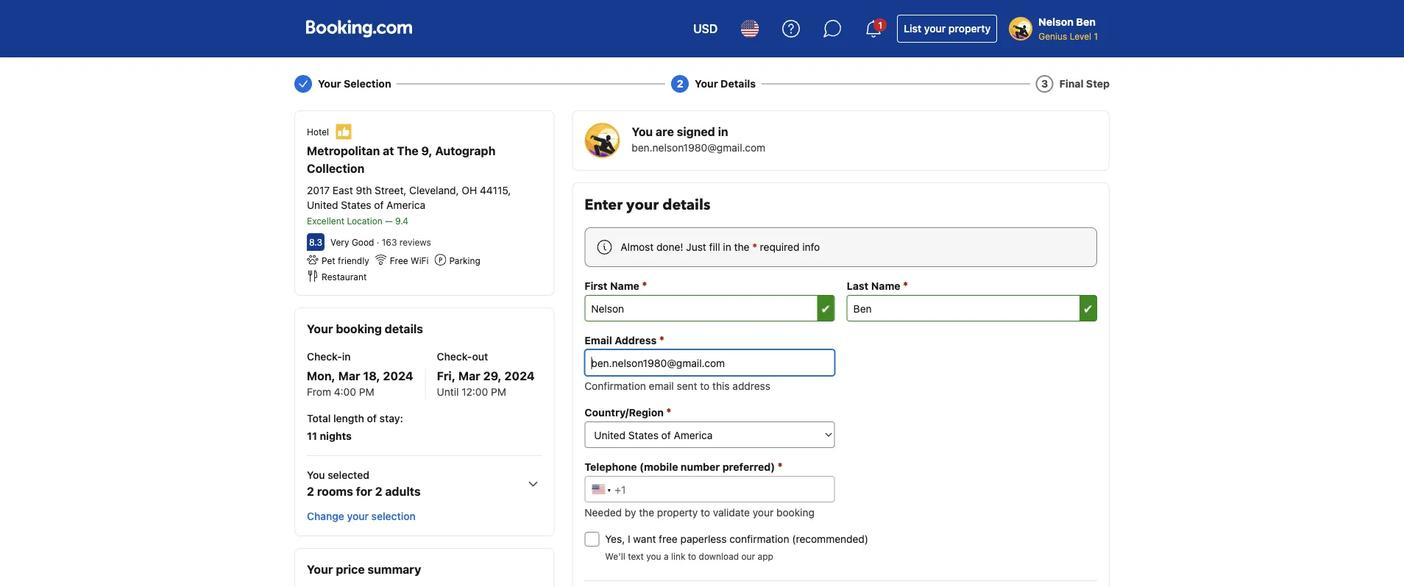 Task type: describe. For each thing, give the bounding box(es) containing it.
nelson
[[1039, 16, 1074, 28]]

your selection
[[318, 78, 391, 90]]

total length of stay: 11 nights
[[307, 413, 403, 442]]

from
[[307, 386, 331, 398]]

street,
[[375, 184, 407, 197]]

download
[[699, 551, 739, 562]]

fri,
[[437, 369, 456, 383]]

confirmation
[[585, 380, 646, 392]]

selected
[[328, 469, 370, 482]]

are
[[656, 125, 674, 139]]

email
[[649, 380, 674, 392]]

rooms
[[317, 485, 353, 499]]

your details
[[695, 78, 756, 90]]

(mobile
[[640, 461, 678, 473]]

we'll
[[605, 551, 626, 562]]

good
[[352, 237, 374, 248]]

free wifi
[[390, 255, 429, 266]]

step
[[1087, 78, 1110, 90]]

1 inside button
[[879, 20, 883, 30]]

0 vertical spatial booking
[[336, 322, 382, 336]]

america
[[387, 199, 426, 211]]

pet friendly
[[322, 255, 369, 266]]

final step
[[1060, 78, 1110, 90]]

to inside yes, i want free paperless confirmation (recommended) we'll text you a link to download our app
[[688, 551, 697, 562]]

free
[[390, 255, 408, 266]]

details for your booking details
[[385, 322, 423, 336]]

1 inside nelson ben genius level 1
[[1094, 31, 1099, 41]]

a
[[664, 551, 669, 562]]

29,
[[483, 369, 502, 383]]

nelson ben genius level 1
[[1039, 16, 1099, 41]]

1 vertical spatial the
[[639, 507, 655, 519]]

excellent
[[307, 216, 345, 226]]

the
[[397, 144, 419, 158]]

0 vertical spatial the
[[734, 241, 750, 253]]

first
[[585, 280, 608, 292]]

you for you are signed in
[[632, 125, 653, 139]]

your for your details
[[695, 78, 718, 90]]

country/region
[[585, 407, 664, 419]]

adults
[[385, 485, 421, 499]]

list your property link
[[898, 15, 998, 43]]

friendly
[[338, 255, 369, 266]]

paperless
[[681, 533, 727, 546]]

very good · 163 reviews
[[331, 237, 431, 248]]

telephone
[[585, 461, 637, 473]]

final
[[1060, 78, 1084, 90]]

check- for fri,
[[437, 351, 472, 363]]

your up confirmation
[[753, 507, 774, 519]]

* right address
[[660, 334, 665, 347]]

8.3
[[309, 237, 322, 247]]

* right last
[[903, 279, 909, 292]]

fill
[[709, 241, 721, 253]]

want
[[633, 533, 656, 546]]

metropolitan at the 9, autograph collection
[[307, 144, 496, 176]]

email address *
[[585, 334, 665, 347]]

wifi
[[411, 255, 429, 266]]

needed
[[585, 507, 622, 519]]

—
[[385, 216, 393, 226]]

almost done! just fill in the * required info
[[621, 241, 820, 253]]

change your selection link
[[301, 504, 422, 530]]

in inside you are signed in ben.nelson1980@gmail.com
[[718, 125, 729, 139]]

first name *
[[585, 279, 647, 292]]

selection
[[344, 78, 391, 90]]

name for last name *
[[872, 280, 901, 292]]

hotel
[[307, 127, 329, 137]]

at
[[383, 144, 394, 158]]

18,
[[363, 369, 380, 383]]

states
[[341, 199, 371, 211]]

list
[[904, 22, 922, 35]]

reviews
[[400, 237, 431, 248]]

0 horizontal spatial property
[[657, 507, 698, 519]]

2017 east 9th street, cleveland, oh 44115, united states of america excellent location — 9.4
[[307, 184, 511, 226]]

until
[[437, 386, 459, 398]]

1 button
[[856, 11, 892, 46]]

i
[[628, 533, 631, 546]]

enter your details
[[585, 195, 711, 215]]

mar for 29,
[[459, 369, 481, 383]]

(recommended)
[[792, 533, 869, 546]]

your for property
[[925, 22, 946, 35]]

2 horizontal spatial 2
[[677, 78, 684, 90]]

scored 8.3 element
[[307, 233, 325, 251]]

9.4
[[395, 216, 409, 226]]

pet
[[322, 255, 335, 266]]

your for your selection
[[318, 78, 341, 90]]

number
[[681, 461, 720, 473]]

you selected 2 rooms for  2 adults
[[307, 469, 421, 499]]

yes,
[[605, 533, 625, 546]]

1 horizontal spatial 2
[[375, 485, 383, 499]]

address
[[733, 380, 771, 392]]

check- for mon,
[[307, 351, 342, 363]]

your for your booking details
[[307, 322, 333, 336]]

preferred)
[[723, 461, 775, 473]]

1 horizontal spatial booking
[[777, 507, 815, 519]]

confirmation email sent to this address
[[585, 380, 771, 392]]



Task type: vqa. For each thing, say whether or not it's contained in the screenshot.
the 2017 East 9th Street, Cleveland, OH 44115, United States of America Dropdown Button
yes



Task type: locate. For each thing, give the bounding box(es) containing it.
1 horizontal spatial the
[[734, 241, 750, 253]]

details
[[721, 78, 756, 90]]

2 check- from the left
[[437, 351, 472, 363]]

very
[[331, 237, 349, 248]]

* down almost
[[642, 279, 647, 292]]

you are signed in ben.nelson1980@gmail.com
[[632, 125, 766, 154]]

to
[[700, 380, 710, 392], [701, 507, 711, 519], [688, 551, 697, 562]]

nights
[[320, 430, 352, 442]]

the
[[734, 241, 750, 253], [639, 507, 655, 519]]

0 horizontal spatial details
[[385, 322, 423, 336]]

name
[[610, 280, 640, 292], [872, 280, 901, 292]]

1 horizontal spatial property
[[949, 22, 991, 35]]

0 horizontal spatial 2
[[307, 485, 314, 499]]

1 vertical spatial 1
[[1094, 31, 1099, 41]]

total
[[307, 413, 331, 425]]

length
[[334, 413, 364, 425]]

0 vertical spatial details
[[663, 195, 711, 215]]

2024 inside check-in mon, mar 18, 2024 from 4:00 pm
[[383, 369, 414, 383]]

Double-check for typos text field
[[585, 350, 835, 376]]

+1 text field
[[585, 476, 835, 503]]

2024 right 18,
[[383, 369, 414, 383]]

2024 for mon, mar 18, 2024
[[383, 369, 414, 383]]

almost
[[621, 241, 654, 253]]

you inside you selected 2 rooms for  2 adults
[[307, 469, 325, 482]]

for
[[356, 485, 372, 499]]

collection
[[307, 162, 365, 176]]

by
[[625, 507, 636, 519]]

ben
[[1077, 16, 1096, 28]]

0 vertical spatial 1
[[879, 20, 883, 30]]

last name *
[[847, 279, 909, 292]]

0 horizontal spatial 1
[[879, 20, 883, 30]]

stay:
[[380, 413, 403, 425]]

0 vertical spatial property
[[949, 22, 991, 35]]

in
[[718, 125, 729, 139], [723, 241, 732, 253], [342, 351, 351, 363]]

check- up mon,
[[307, 351, 342, 363]]

2024 inside check-out fri, mar 29, 2024 until 12:00 pm
[[505, 369, 535, 383]]

1 mar from the left
[[338, 369, 360, 383]]

* left required
[[753, 241, 757, 253]]

mar inside check-in mon, mar 18, 2024 from 4:00 pm
[[338, 369, 360, 383]]

1 horizontal spatial 1
[[1094, 31, 1099, 41]]

mon,
[[307, 369, 336, 383]]

address
[[615, 335, 657, 347]]

1 left list on the top right of page
[[879, 20, 883, 30]]

cleveland,
[[410, 184, 459, 197]]

booking up (recommended)
[[777, 507, 815, 519]]

you inside you are signed in ben.nelson1980@gmail.com
[[632, 125, 653, 139]]

united
[[307, 199, 338, 211]]

1 horizontal spatial 2024
[[505, 369, 535, 383]]

name for first name *
[[610, 280, 640, 292]]

your
[[318, 78, 341, 90], [695, 78, 718, 90], [307, 322, 333, 336], [307, 563, 333, 577]]

2 left your details
[[677, 78, 684, 90]]

restaurant
[[322, 272, 367, 282]]

details up check-in mon, mar 18, 2024 from 4:00 pm
[[385, 322, 423, 336]]

to down +1 text field
[[701, 507, 711, 519]]

1 horizontal spatial name
[[872, 280, 901, 292]]

price
[[336, 563, 365, 577]]

·
[[377, 237, 379, 248]]

check- up fri,
[[437, 351, 472, 363]]

confirmation
[[730, 533, 790, 546]]

booking.com online hotel reservations image
[[306, 20, 412, 38]]

0 vertical spatial you
[[632, 125, 653, 139]]

your for your price summary
[[307, 563, 333, 577]]

in inside check-in mon, mar 18, 2024 from 4:00 pm
[[342, 351, 351, 363]]

0 vertical spatial in
[[718, 125, 729, 139]]

free
[[659, 533, 678, 546]]

to right link
[[688, 551, 697, 562]]

details up just
[[663, 195, 711, 215]]

None text field
[[585, 295, 835, 322], [847, 295, 1098, 322], [585, 295, 835, 322], [847, 295, 1098, 322]]

metropolitan
[[307, 144, 380, 158]]

your right list on the top right of page
[[925, 22, 946, 35]]

you
[[632, 125, 653, 139], [307, 469, 325, 482]]

1 vertical spatial to
[[701, 507, 711, 519]]

2 vertical spatial to
[[688, 551, 697, 562]]

2017 east 9th street, cleveland, oh 44115, united states of america button
[[307, 183, 542, 213]]

1 horizontal spatial mar
[[459, 369, 481, 383]]

0 vertical spatial of
[[374, 199, 384, 211]]

usd button
[[685, 11, 727, 46]]

2024 for fri, mar 29, 2024
[[505, 369, 535, 383]]

1 vertical spatial booking
[[777, 507, 815, 519]]

1 vertical spatial of
[[367, 413, 377, 425]]

in down your booking details
[[342, 351, 351, 363]]

country/region *
[[585, 406, 672, 419]]

needed by the property to validate your booking
[[585, 507, 815, 519]]

44115,
[[480, 184, 511, 197]]

change your selection
[[307, 511, 416, 523]]

app
[[758, 551, 774, 562]]

your up mon,
[[307, 322, 333, 336]]

0 horizontal spatial the
[[639, 507, 655, 519]]

1 check- from the left
[[307, 351, 342, 363]]

info
[[803, 241, 820, 253]]

your down the for
[[347, 511, 369, 523]]

1 name from the left
[[610, 280, 640, 292]]

rated very good element
[[331, 237, 374, 248]]

of inside 2017 east 9th street, cleveland, oh 44115, united states of america excellent location — 9.4
[[374, 199, 384, 211]]

name inside last name *
[[872, 280, 901, 292]]

2017
[[307, 184, 330, 197]]

location
[[347, 216, 383, 226]]

0 horizontal spatial check-
[[307, 351, 342, 363]]

check- inside check-in mon, mar 18, 2024 from 4:00 pm
[[307, 351, 342, 363]]

east
[[333, 184, 353, 197]]

0 horizontal spatial you
[[307, 469, 325, 482]]

the right fill
[[734, 241, 750, 253]]

1 vertical spatial property
[[657, 507, 698, 519]]

name inside first name *
[[610, 280, 640, 292]]

sent
[[677, 380, 698, 392]]

1 right level
[[1094, 31, 1099, 41]]

2 left rooms
[[307, 485, 314, 499]]

done!
[[657, 241, 684, 253]]

enter
[[585, 195, 623, 215]]

your left selection
[[318, 78, 341, 90]]

check- inside check-out fri, mar 29, 2024 until 12:00 pm
[[437, 351, 472, 363]]

0 horizontal spatial 2024
[[383, 369, 414, 383]]

9,
[[422, 144, 433, 158]]

property right list on the top right of page
[[949, 22, 991, 35]]

check-out fri, mar 29, 2024 until 12:00 pm
[[437, 351, 535, 398]]

signed
[[677, 125, 716, 139]]

your for details
[[627, 195, 659, 215]]

your
[[925, 22, 946, 35], [627, 195, 659, 215], [753, 507, 774, 519], [347, 511, 369, 523]]

selection
[[372, 511, 416, 523]]

you left are
[[632, 125, 653, 139]]

your left price
[[307, 563, 333, 577]]

11
[[307, 430, 317, 442]]

usd
[[694, 22, 718, 36]]

9th
[[356, 184, 372, 197]]

mar inside check-out fri, mar 29, 2024 until 12:00 pm
[[459, 369, 481, 383]]

to left this in the right of the page
[[700, 380, 710, 392]]

1 2024 from the left
[[383, 369, 414, 383]]

property
[[949, 22, 991, 35], [657, 507, 698, 519]]

property up "free"
[[657, 507, 698, 519]]

mar up 4:00 pm
[[338, 369, 360, 383]]

link
[[671, 551, 686, 562]]

of down street,
[[374, 199, 384, 211]]

* down email
[[667, 406, 672, 419]]

ben.nelson1980@gmail.com
[[632, 142, 766, 154]]

just
[[687, 241, 707, 253]]

your inside list your property link
[[925, 22, 946, 35]]

last
[[847, 280, 869, 292]]

1 vertical spatial you
[[307, 469, 325, 482]]

your for selection
[[347, 511, 369, 523]]

2 right the for
[[375, 485, 383, 499]]

0 horizontal spatial name
[[610, 280, 640, 292]]

3
[[1042, 78, 1049, 90]]

2024 right 29,
[[505, 369, 535, 383]]

1 horizontal spatial details
[[663, 195, 711, 215]]

mar up 12:00 pm
[[459, 369, 481, 383]]

2 mar from the left
[[459, 369, 481, 383]]

0 horizontal spatial mar
[[338, 369, 360, 383]]

0 horizontal spatial booking
[[336, 322, 382, 336]]

1 vertical spatial details
[[385, 322, 423, 336]]

your right enter
[[627, 195, 659, 215]]

the right by
[[639, 507, 655, 519]]

mar for 18,
[[338, 369, 360, 383]]

in right signed
[[718, 125, 729, 139]]

name right first
[[610, 280, 640, 292]]

2 vertical spatial in
[[342, 351, 351, 363]]

text
[[628, 551, 644, 562]]

genius
[[1039, 31, 1068, 41]]

your booking details
[[307, 322, 423, 336]]

this
[[713, 380, 730, 392]]

your left details
[[695, 78, 718, 90]]

you for you selected
[[307, 469, 325, 482]]

1 horizontal spatial you
[[632, 125, 653, 139]]

your inside change your selection link
[[347, 511, 369, 523]]

name right last
[[872, 280, 901, 292]]

1 vertical spatial in
[[723, 241, 732, 253]]

required
[[760, 241, 800, 253]]

2
[[677, 78, 684, 90], [307, 485, 314, 499], [375, 485, 383, 499]]

* right preferred)
[[778, 461, 783, 473]]

2 name from the left
[[872, 280, 901, 292]]

in right fill
[[723, 241, 732, 253]]

details for enter your details
[[663, 195, 711, 215]]

of inside total length of stay: 11 nights
[[367, 413, 377, 425]]

you up rooms
[[307, 469, 325, 482]]

0 vertical spatial to
[[700, 380, 710, 392]]

booking up check-in mon, mar 18, 2024 from 4:00 pm
[[336, 322, 382, 336]]

check-
[[307, 351, 342, 363], [437, 351, 472, 363]]

of left stay:
[[367, 413, 377, 425]]

email
[[585, 335, 612, 347]]

of
[[374, 199, 384, 211], [367, 413, 377, 425]]

you
[[647, 551, 662, 562]]

1 horizontal spatial check-
[[437, 351, 472, 363]]

telephone (mobile number preferred) *
[[585, 461, 783, 473]]

list your property
[[904, 22, 991, 35]]

2 2024 from the left
[[505, 369, 535, 383]]

check-in mon, mar 18, 2024 from 4:00 pm
[[307, 351, 414, 398]]

details
[[663, 195, 711, 215], [385, 322, 423, 336]]

yes, i want free paperless confirmation (recommended) we'll text you a link to download our app
[[605, 533, 869, 562]]



